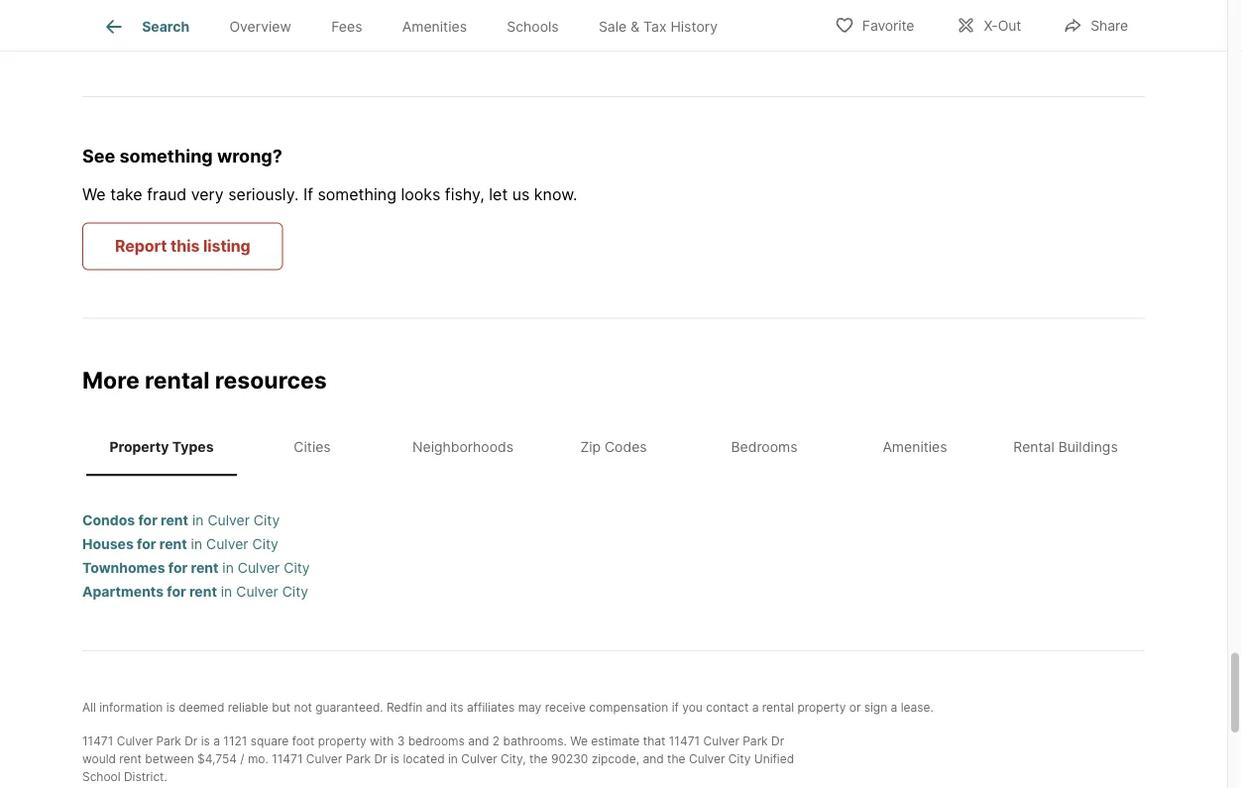 Task type: describe. For each thing, give the bounding box(es) containing it.
more rental resources
[[82, 366, 327, 394]]

zipcode,
[[591, 752, 639, 766]]

&
[[631, 18, 639, 35]]

between
[[145, 752, 194, 766]]

1 the from the left
[[529, 752, 548, 766]]

all information is deemed reliable but not guaranteed. redfin and its affiliates may receive compensation if you contact a rental property or sign a lease.
[[82, 700, 934, 715]]

types
[[172, 438, 214, 455]]

in inside "11471 culver park dr is a 1121 square foot property with 3 bedrooms and 2 bathrooms. we estimate that 11471 culver park dr would rent between $4,754 / mo. 11471 culver park dr is located in culver city, the 90230 zipcode, and the culver city unified school district."
[[448, 752, 458, 766]]

bathrooms.
[[503, 734, 567, 748]]

rental buildings tab
[[990, 423, 1141, 472]]

we inside "11471 culver park dr is a 1121 square foot property with 3 bedrooms and 2 bathrooms. we estimate that 11471 culver park dr would rent between $4,754 / mo. 11471 culver park dr is located in culver city, the 90230 zipcode, and the culver city unified school district."
[[570, 734, 588, 748]]

zip
[[580, 438, 601, 455]]

2 horizontal spatial park
[[743, 734, 768, 748]]

0 vertical spatial amenities tab
[[382, 3, 487, 51]]

cities
[[294, 438, 331, 455]]

guaranteed.
[[316, 700, 383, 715]]

codes
[[605, 438, 647, 455]]

1121
[[223, 734, 247, 748]]

all
[[82, 700, 96, 715]]

information
[[99, 700, 163, 715]]

know.
[[534, 185, 577, 204]]

us
[[512, 185, 530, 204]]

rental inside heading
[[145, 366, 210, 394]]

2 vertical spatial is
[[390, 752, 400, 766]]

schools
[[507, 18, 559, 35]]

resources
[[215, 366, 327, 394]]

history
[[670, 18, 718, 35]]

buildings
[[1058, 438, 1118, 455]]

for up townhomes
[[137, 535, 156, 552]]

x-
[[984, 17, 998, 34]]

0 horizontal spatial dr
[[185, 734, 198, 748]]

zip codes tab
[[538, 423, 689, 472]]

0 vertical spatial and
[[426, 700, 447, 715]]

houses
[[82, 535, 134, 552]]

sale
[[599, 18, 627, 35]]

property
[[110, 438, 169, 455]]

share button
[[1046, 4, 1145, 45]]

deemed
[[179, 700, 225, 715]]

very
[[191, 185, 224, 204]]

bedrooms
[[731, 438, 798, 455]]

more rental resources heading
[[82, 366, 1145, 419]]

2 horizontal spatial and
[[643, 752, 664, 766]]

neighborhoods
[[412, 438, 514, 455]]

x-out
[[984, 17, 1021, 34]]

neighborhoods tab
[[388, 423, 538, 472]]

$4,754
[[197, 752, 237, 766]]

90230
[[551, 752, 588, 766]]

sale & tax history
[[599, 18, 718, 35]]

you
[[682, 700, 703, 715]]

11471 culver park dr is a 1121 square foot property with 3 bedrooms and 2 bathrooms. we estimate that 11471 culver park dr would rent between $4,754 / mo. 11471 culver park dr is located in culver city, the 90230 zipcode, and the culver city unified school district.
[[82, 734, 794, 784]]

seriously.
[[228, 185, 299, 204]]

1 vertical spatial something
[[318, 185, 396, 204]]

rent right condos
[[161, 511, 188, 528]]

receive
[[545, 700, 586, 715]]

tab list containing property types
[[82, 419, 1145, 476]]

fees
[[331, 18, 362, 35]]

property types
[[110, 438, 214, 455]]

let
[[489, 185, 508, 204]]

we take fraud very seriously. if something looks fishy, let us know.
[[82, 185, 577, 204]]

property inside "11471 culver park dr is a 1121 square foot property with 3 bedrooms and 2 bathrooms. we estimate that 11471 culver park dr would rent between $4,754 / mo. 11471 culver park dr is located in culver city, the 90230 zipcode, and the culver city unified school district."
[[318, 734, 366, 748]]

1 horizontal spatial park
[[346, 752, 371, 766]]

but
[[272, 700, 290, 715]]

0 horizontal spatial we
[[82, 185, 106, 204]]

rent inside "11471 culver park dr is a 1121 square foot property with 3 bedrooms and 2 bathrooms. we estimate that 11471 culver park dr would rent between $4,754 / mo. 11471 culver park dr is located in culver city, the 90230 zipcode, and the culver city unified school district."
[[119, 752, 142, 766]]

sign
[[864, 700, 887, 715]]

report
[[115, 236, 167, 256]]

share
[[1091, 17, 1128, 34]]

zip codes
[[580, 438, 647, 455]]

1 horizontal spatial and
[[468, 734, 489, 748]]

0 horizontal spatial park
[[156, 734, 181, 748]]

3
[[397, 734, 405, 748]]

not
[[294, 700, 312, 715]]

see
[[82, 145, 115, 167]]

favorite
[[862, 17, 914, 34]]

schools tab
[[487, 3, 579, 51]]

tax
[[643, 18, 667, 35]]

2 horizontal spatial dr
[[771, 734, 784, 748]]

1 horizontal spatial a
[[752, 700, 759, 715]]



Task type: vqa. For each thing, say whether or not it's contained in the screenshot.
are inside flood factor - moderate 18% of properties are at risk of severe flooding over the next 30 years
no



Task type: locate. For each thing, give the bounding box(es) containing it.
fees tab
[[311, 3, 382, 51]]

report this listing
[[115, 236, 250, 256]]

property down the 'guaranteed.'
[[318, 734, 366, 748]]

tab list containing search
[[82, 0, 754, 51]]

is down 3
[[390, 752, 400, 766]]

city inside "11471 culver park dr is a 1121 square foot property with 3 bedrooms and 2 bathrooms. we estimate that 11471 culver park dr would rent between $4,754 / mo. 11471 culver park dr is located in culver city, the 90230 zipcode, and the culver city unified school district."
[[728, 752, 751, 766]]

is up $4,754
[[201, 734, 210, 748]]

something up fraud
[[119, 145, 213, 167]]

a right "contact"
[[752, 700, 759, 715]]

if
[[672, 700, 679, 715]]

contact
[[706, 700, 749, 715]]

0 vertical spatial rental
[[145, 366, 210, 394]]

that
[[643, 734, 666, 748]]

1 horizontal spatial the
[[667, 752, 686, 766]]

is left deemed
[[166, 700, 175, 715]]

11471 down foot
[[272, 752, 303, 766]]

dr
[[185, 734, 198, 748], [771, 734, 784, 748], [374, 752, 387, 766]]

0 horizontal spatial is
[[166, 700, 175, 715]]

1 horizontal spatial something
[[318, 185, 396, 204]]

townhomes
[[82, 559, 165, 576]]

may
[[518, 700, 542, 715]]

1 horizontal spatial is
[[201, 734, 210, 748]]

rental
[[145, 366, 210, 394], [762, 700, 794, 715]]

this
[[171, 236, 200, 256]]

condos
[[82, 511, 135, 528]]

rent
[[161, 511, 188, 528], [159, 535, 187, 552], [191, 559, 218, 576], [189, 583, 217, 600], [119, 752, 142, 766]]

park down with
[[346, 752, 371, 766]]

wrong?
[[217, 145, 282, 167]]

1 vertical spatial amenities
[[883, 438, 947, 455]]

in
[[192, 511, 204, 528], [191, 535, 202, 552], [222, 559, 234, 576], [221, 583, 232, 600], [448, 752, 458, 766]]

0 vertical spatial property
[[797, 700, 846, 715]]

2 horizontal spatial 11471
[[669, 734, 700, 748]]

something
[[119, 145, 213, 167], [318, 185, 396, 204]]

1 vertical spatial amenities tab
[[840, 423, 990, 472]]

1 horizontal spatial dr
[[374, 752, 387, 766]]

a
[[752, 700, 759, 715], [891, 700, 897, 715], [213, 734, 220, 748]]

1 horizontal spatial amenities
[[883, 438, 947, 455]]

1 vertical spatial and
[[468, 734, 489, 748]]

amenities for topmost "amenities" tab
[[402, 18, 467, 35]]

0 horizontal spatial something
[[119, 145, 213, 167]]

bedrooms tab
[[689, 423, 840, 472]]

2 tab list from the top
[[82, 419, 1145, 476]]

out
[[998, 17, 1021, 34]]

rent right townhomes
[[191, 559, 218, 576]]

2 vertical spatial and
[[643, 752, 664, 766]]

0 vertical spatial is
[[166, 700, 175, 715]]

1 tab list from the top
[[82, 0, 754, 51]]

bedrooms
[[408, 734, 465, 748]]

search
[[142, 18, 189, 35]]

for right apartments
[[167, 583, 186, 600]]

rental right "contact"
[[762, 700, 794, 715]]

district.
[[124, 770, 167, 784]]

and left 2
[[468, 734, 489, 748]]

its
[[450, 700, 464, 715]]

property
[[797, 700, 846, 715], [318, 734, 366, 748]]

1 horizontal spatial amenities tab
[[840, 423, 990, 472]]

if
[[303, 185, 313, 204]]

overview
[[229, 18, 291, 35]]

fishy,
[[445, 185, 485, 204]]

11471
[[82, 734, 113, 748], [669, 734, 700, 748], [272, 752, 303, 766]]

park up between on the left bottom of page
[[156, 734, 181, 748]]

rental right more
[[145, 366, 210, 394]]

2
[[492, 734, 500, 748]]

1 vertical spatial we
[[570, 734, 588, 748]]

search link
[[102, 15, 189, 39]]

we up the 90230
[[570, 734, 588, 748]]

11471 right that
[[669, 734, 700, 748]]

a up $4,754
[[213, 734, 220, 748]]

we
[[82, 185, 106, 204], [570, 734, 588, 748]]

amenities
[[402, 18, 467, 35], [883, 438, 947, 455]]

dr up unified
[[771, 734, 784, 748]]

the down if
[[667, 752, 686, 766]]

rent up townhomes
[[159, 535, 187, 552]]

would
[[82, 752, 116, 766]]

culver
[[208, 511, 250, 528], [206, 535, 248, 552], [238, 559, 280, 576], [236, 583, 278, 600], [117, 734, 153, 748], [703, 734, 739, 748], [306, 752, 342, 766], [461, 752, 497, 766], [689, 752, 725, 766]]

located
[[403, 752, 445, 766]]

rent right apartments
[[189, 583, 217, 600]]

unified
[[754, 752, 794, 766]]

compensation
[[589, 700, 668, 715]]

lease.
[[901, 700, 934, 715]]

condos for rent in culver city houses for rent in culver city townhomes for rent in culver city apartments for rent in culver city
[[82, 511, 310, 600]]

or
[[849, 700, 861, 715]]

park up unified
[[743, 734, 768, 748]]

redfin
[[387, 700, 423, 715]]

dr up between on the left bottom of page
[[185, 734, 198, 748]]

0 horizontal spatial property
[[318, 734, 366, 748]]

more
[[82, 366, 139, 394]]

reliable
[[228, 700, 268, 715]]

1 vertical spatial tab list
[[82, 419, 1145, 476]]

take
[[110, 185, 142, 204]]

favorite button
[[818, 4, 931, 45]]

park
[[156, 734, 181, 748], [743, 734, 768, 748], [346, 752, 371, 766]]

1 horizontal spatial rental
[[762, 700, 794, 715]]

0 vertical spatial something
[[119, 145, 213, 167]]

x-out button
[[939, 4, 1038, 45]]

1 vertical spatial rental
[[762, 700, 794, 715]]

a inside "11471 culver park dr is a 1121 square foot property with 3 bedrooms and 2 bathrooms. we estimate that 11471 culver park dr would rent between $4,754 / mo. 11471 culver park dr is located in culver city, the 90230 zipcode, and the culver city unified school district."
[[213, 734, 220, 748]]

something right if
[[318, 185, 396, 204]]

amenities for the rightmost "amenities" tab
[[883, 438, 947, 455]]

0 vertical spatial tab list
[[82, 0, 754, 51]]

sale & tax history tab
[[579, 3, 738, 51]]

is
[[166, 700, 175, 715], [201, 734, 210, 748], [390, 752, 400, 766]]

for
[[138, 511, 157, 528], [137, 535, 156, 552], [168, 559, 188, 576], [167, 583, 186, 600]]

0 horizontal spatial amenities
[[402, 18, 467, 35]]

1 vertical spatial is
[[201, 734, 210, 748]]

1 vertical spatial property
[[318, 734, 366, 748]]

and
[[426, 700, 447, 715], [468, 734, 489, 748], [643, 752, 664, 766]]

apartments
[[82, 583, 164, 600]]

the down bathrooms.
[[529, 752, 548, 766]]

property left or
[[797, 700, 846, 715]]

looks
[[401, 185, 440, 204]]

2 horizontal spatial a
[[891, 700, 897, 715]]

1 horizontal spatial 11471
[[272, 752, 303, 766]]

city,
[[501, 752, 526, 766]]

2 the from the left
[[667, 752, 686, 766]]

estimate
[[591, 734, 640, 748]]

0 horizontal spatial 11471
[[82, 734, 113, 748]]

report this listing button
[[82, 223, 283, 270]]

0 horizontal spatial amenities tab
[[382, 3, 487, 51]]

with
[[370, 734, 394, 748]]

0 horizontal spatial the
[[529, 752, 548, 766]]

rental buildings
[[1013, 438, 1118, 455]]

see something wrong?
[[82, 145, 282, 167]]

foot
[[292, 734, 315, 748]]

dr down with
[[374, 752, 387, 766]]

and down that
[[643, 752, 664, 766]]

rent up district.
[[119, 752, 142, 766]]

a right sign
[[891, 700, 897, 715]]

listing
[[203, 236, 250, 256]]

school
[[82, 770, 121, 784]]

affiliates
[[467, 700, 515, 715]]

property types tab
[[86, 423, 237, 472]]

square
[[250, 734, 289, 748]]

2 horizontal spatial is
[[390, 752, 400, 766]]

11471 up would
[[82, 734, 113, 748]]

0 horizontal spatial a
[[213, 734, 220, 748]]

for right townhomes
[[168, 559, 188, 576]]

mo.
[[248, 752, 268, 766]]

0 vertical spatial amenities
[[402, 18, 467, 35]]

and left its
[[426, 700, 447, 715]]

city
[[254, 511, 280, 528], [252, 535, 278, 552], [284, 559, 310, 576], [282, 583, 308, 600], [728, 752, 751, 766]]

rental
[[1013, 438, 1055, 455]]

for right condos
[[138, 511, 157, 528]]

0 horizontal spatial rental
[[145, 366, 210, 394]]

0 vertical spatial we
[[82, 185, 106, 204]]

1 horizontal spatial we
[[570, 734, 588, 748]]

1 horizontal spatial property
[[797, 700, 846, 715]]

we left take
[[82, 185, 106, 204]]

overview tab
[[209, 3, 311, 51]]

cities tab
[[237, 423, 388, 472]]

tab list
[[82, 0, 754, 51], [82, 419, 1145, 476]]

fraud
[[147, 185, 187, 204]]

/
[[240, 752, 244, 766]]

amenities tab
[[382, 3, 487, 51], [840, 423, 990, 472]]

0 horizontal spatial and
[[426, 700, 447, 715]]



